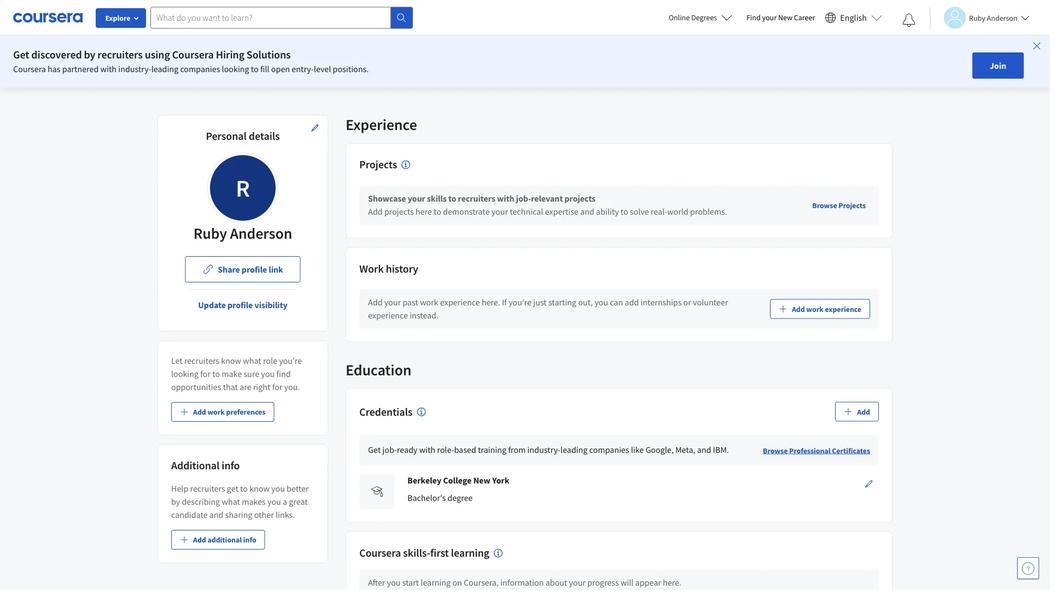 Task type: describe. For each thing, give the bounding box(es) containing it.
by inside the get discovered by recruiters using coursera hiring solutions coursera has partnered with industry-leading companies looking to fill open entry-level positions.
[[84, 48, 95, 62]]

add for add your past work experience here. if you're just starting out, you can add internships or volunteer experience instead.
[[368, 297, 383, 308]]

berkeley
[[407, 476, 441, 487]]

1 vertical spatial coursera
[[13, 63, 46, 74]]

coursera,
[[464, 578, 499, 589]]

past
[[403, 297, 418, 308]]

0 horizontal spatial edit image
[[311, 124, 319, 132]]

partnered
[[62, 63, 99, 74]]

1 vertical spatial here.
[[663, 578, 681, 589]]

demonstrate
[[443, 207, 490, 218]]

instead.
[[410, 311, 439, 321]]

professional
[[789, 446, 831, 456]]

What do you want to learn? text field
[[150, 7, 391, 29]]

based
[[454, 445, 476, 456]]

skills-
[[403, 547, 430, 560]]

solutions
[[247, 48, 291, 62]]

companies inside the get discovered by recruiters using coursera hiring solutions coursera has partnered with industry-leading companies looking to fill open entry-level positions.
[[180, 63, 220, 74]]

here. inside add your past work experience here. if you're just starting out, you can add internships or volunteer experience instead.
[[482, 297, 500, 308]]

your for work
[[384, 297, 401, 308]]

r button
[[207, 153, 278, 224]]

you left start
[[387, 578, 401, 589]]

coursera image
[[13, 9, 83, 26]]

you for find
[[261, 369, 275, 380]]

information about the projects section image
[[402, 161, 410, 169]]

share profile link button
[[185, 257, 301, 283]]

college
[[443, 476, 472, 487]]

you for can
[[595, 297, 608, 308]]

job- inside showcase your skills to recruiters with job-relevant projects add projects here to demonstrate your technical expertise and ability to solve real-world problems.
[[516, 193, 531, 204]]

add work experience
[[792, 305, 861, 314]]

work for add work experience
[[806, 305, 824, 314]]

information about skills development section image
[[494, 549, 503, 558]]

learning for start
[[421, 578, 451, 589]]

new for career
[[778, 13, 793, 22]]

a
[[283, 497, 287, 508]]

solve
[[630, 207, 649, 218]]

you're inside let recruiters know what role you're looking for to make sure you find opportunities that are right for you.
[[279, 356, 302, 366]]

about
[[546, 578, 567, 589]]

work for add work preferences
[[208, 407, 225, 417]]

add additional info
[[193, 535, 256, 545]]

1 horizontal spatial edit image
[[865, 480, 874, 489]]

makes
[[242, 497, 266, 508]]

your left technical
[[492, 207, 508, 218]]

showcase
[[368, 193, 406, 204]]

role-
[[437, 445, 454, 456]]

make
[[222, 369, 242, 380]]

2 horizontal spatial and
[[697, 445, 711, 456]]

explore
[[105, 13, 130, 23]]

get job-ready with role-based training from industry-leading companies like google, meta, and ibm.
[[368, 445, 729, 456]]

recruiters inside help recruiters get to know you better by describing what makes you a great candidate and sharing other links.
[[190, 484, 225, 494]]

new for york
[[473, 476, 490, 487]]

and inside showcase your skills to recruiters with job-relevant projects add projects here to demonstrate your technical expertise and ability to solve real-world problems.
[[580, 207, 594, 218]]

from
[[508, 445, 526, 456]]

know inside help recruiters get to know you better by describing what makes you a great candidate and sharing other links.
[[249, 484, 270, 494]]

0 horizontal spatial projects
[[384, 207, 414, 218]]

certificates
[[832, 446, 870, 456]]

get discovered by recruiters using coursera hiring solutions coursera has partnered with industry-leading companies looking to fill open entry-level positions.
[[13, 48, 369, 74]]

ability
[[596, 207, 619, 218]]

can
[[610, 297, 623, 308]]

browse professional certificates
[[763, 446, 870, 456]]

real-
[[651, 207, 667, 218]]

training
[[478, 445, 506, 456]]

browse projects button
[[808, 196, 870, 215]]

update profile visibility
[[198, 300, 288, 311]]

using
[[145, 48, 170, 62]]

add for add work experience
[[792, 305, 805, 314]]

education
[[346, 361, 412, 380]]

browse projects
[[812, 201, 866, 210]]

right
[[253, 382, 270, 393]]

to inside help recruiters get to know you better by describing what makes you a great candidate and sharing other links.
[[240, 484, 248, 494]]

let recruiters know what role you're looking for to make sure you find opportunities that are right for you.
[[171, 356, 302, 393]]

meta,
[[675, 445, 695, 456]]

english
[[840, 12, 867, 23]]

1 vertical spatial companies
[[589, 445, 629, 456]]

personal details
[[206, 129, 280, 143]]

visibility
[[255, 300, 288, 311]]

after
[[368, 578, 385, 589]]

technical
[[510, 207, 543, 218]]

volunteer
[[693, 297, 728, 308]]

information
[[500, 578, 544, 589]]

looking inside the get discovered by recruiters using coursera hiring solutions coursera has partnered with industry-leading companies looking to fill open entry-level positions.
[[222, 63, 249, 74]]

english button
[[821, 0, 887, 36]]

get
[[227, 484, 238, 494]]

add
[[625, 297, 639, 308]]

add button
[[835, 402, 879, 422]]

know inside let recruiters know what role you're looking for to make sure you find opportunities that are right for you.
[[221, 356, 241, 366]]

add inside showcase your skills to recruiters with job-relevant projects add projects here to demonstrate your technical expertise and ability to solve real-world problems.
[[368, 207, 383, 218]]

1 vertical spatial ruby
[[193, 224, 227, 243]]

add additional info button
[[171, 531, 265, 550]]

recruiters inside the get discovered by recruiters using coursera hiring solutions coursera has partnered with industry-leading companies looking to fill open entry-level positions.
[[98, 48, 143, 62]]

what inside let recruiters know what role you're looking for to make sure you find opportunities that are right for you.
[[243, 356, 261, 366]]

to left solve
[[621, 207, 628, 218]]

share
[[218, 264, 240, 275]]

help center image
[[1022, 562, 1035, 575]]

learning for first
[[451, 547, 489, 560]]

here
[[416, 207, 432, 218]]

career
[[794, 13, 815, 22]]

profile for update
[[228, 300, 253, 311]]

profile for share
[[242, 264, 267, 275]]

positions.
[[333, 63, 369, 74]]

0 horizontal spatial info
[[222, 459, 240, 473]]

recruiters inside let recruiters know what role you're looking for to make sure you find opportunities that are right for you.
[[184, 356, 219, 366]]

recruiters inside showcase your skills to recruiters with job-relevant projects add projects here to demonstrate your technical expertise and ability to solve real-world problems.
[[458, 193, 495, 204]]

r
[[236, 173, 250, 203]]

discovered
[[31, 48, 82, 62]]

information about credentials section image
[[417, 408, 426, 417]]

additional info
[[171, 459, 240, 473]]

great
[[289, 497, 308, 508]]

online degrees
[[669, 13, 717, 22]]

opportunities
[[171, 382, 221, 393]]

relevant
[[531, 193, 563, 204]]

1 horizontal spatial leading
[[561, 445, 588, 456]]

are
[[240, 382, 251, 393]]

showcase your skills to recruiters with job-relevant projects add projects here to demonstrate your technical expertise and ability to solve real-world problems.
[[368, 193, 727, 218]]

browse for browse projects
[[812, 201, 837, 210]]

role
[[263, 356, 277, 366]]

get for discovered
[[13, 48, 29, 62]]



Task type: locate. For each thing, give the bounding box(es) containing it.
add for add additional info
[[193, 535, 206, 545]]

additional
[[171, 459, 220, 473]]

with inside the get discovered by recruiters using coursera hiring solutions coursera has partnered with industry-leading companies looking to fill open entry-level positions.
[[100, 63, 117, 74]]

projects down showcase
[[384, 207, 414, 218]]

0 vertical spatial profile
[[242, 264, 267, 275]]

ruby anderson up share profile link button on the top left
[[193, 224, 292, 243]]

to down 'skills'
[[434, 207, 441, 218]]

you're inside add your past work experience here. if you're just starting out, you can add internships or volunteer experience instead.
[[509, 297, 532, 308]]

1 vertical spatial what
[[222, 497, 240, 508]]

1 horizontal spatial you're
[[509, 297, 532, 308]]

2 horizontal spatial with
[[497, 193, 514, 204]]

your for to
[[408, 193, 425, 204]]

you're
[[509, 297, 532, 308], [279, 356, 302, 366]]

industry- right the from
[[527, 445, 561, 456]]

recruiters down the explore popup button
[[98, 48, 143, 62]]

2 vertical spatial with
[[419, 445, 435, 456]]

browse inside button
[[812, 201, 837, 210]]

ruby anderson up join
[[969, 13, 1018, 23]]

0 vertical spatial coursera
[[172, 48, 214, 62]]

ruby anderson
[[969, 13, 1018, 23], [193, 224, 292, 243]]

leading inside the get discovered by recruiters using coursera hiring solutions coursera has partnered with industry-leading companies looking to fill open entry-level positions.
[[151, 63, 178, 74]]

and inside help recruiters get to know you better by describing what makes you a great candidate and sharing other links.
[[209, 510, 223, 521]]

with up technical
[[497, 193, 514, 204]]

0 horizontal spatial industry-
[[118, 63, 151, 74]]

recruiters up 'demonstrate'
[[458, 193, 495, 204]]

join
[[990, 60, 1006, 71]]

links.
[[276, 510, 295, 521]]

1 vertical spatial job-
[[382, 445, 397, 456]]

for up opportunities
[[200, 369, 211, 380]]

0 horizontal spatial job-
[[382, 445, 397, 456]]

job- down credentials
[[382, 445, 397, 456]]

1 vertical spatial learning
[[421, 578, 451, 589]]

to inside the get discovered by recruiters using coursera hiring solutions coursera has partnered with industry-leading companies looking to fill open entry-level positions.
[[251, 63, 259, 74]]

to left make
[[212, 369, 220, 380]]

0 vertical spatial ruby
[[969, 13, 986, 23]]

show notifications image
[[902, 14, 916, 27]]

after you start learning on coursera, information about your progress will appear here.
[[368, 578, 681, 589]]

know up makes
[[249, 484, 270, 494]]

find your new career link
[[741, 11, 821, 25]]

and left ibm.
[[697, 445, 711, 456]]

you left a
[[267, 497, 281, 508]]

1 vertical spatial profile
[[228, 300, 253, 311]]

0 vertical spatial for
[[200, 369, 211, 380]]

google,
[[646, 445, 674, 456]]

ruby anderson inside ruby anderson popup button
[[969, 13, 1018, 23]]

here. left if
[[482, 297, 500, 308]]

work
[[420, 297, 438, 308], [806, 305, 824, 314], [208, 407, 225, 417]]

0 horizontal spatial here.
[[482, 297, 500, 308]]

1 vertical spatial info
[[243, 535, 256, 545]]

info up "get"
[[222, 459, 240, 473]]

coursera right using
[[172, 48, 214, 62]]

you down role
[[261, 369, 275, 380]]

0 vertical spatial companies
[[180, 63, 220, 74]]

info right additional
[[243, 535, 256, 545]]

personal
[[206, 129, 247, 143]]

get for job-
[[368, 445, 381, 456]]

share profile link
[[218, 264, 283, 275]]

you for a
[[267, 497, 281, 508]]

0 vertical spatial and
[[580, 207, 594, 218]]

just
[[533, 297, 547, 308]]

edit image
[[311, 124, 319, 132], [865, 480, 874, 489]]

experience inside button
[[825, 305, 861, 314]]

add
[[368, 207, 383, 218], [368, 297, 383, 308], [792, 305, 805, 314], [857, 407, 870, 417], [193, 407, 206, 417], [193, 535, 206, 545]]

0 vertical spatial info
[[222, 459, 240, 473]]

you inside add your past work experience here. if you're just starting out, you can add internships or volunteer experience instead.
[[595, 297, 608, 308]]

ready
[[397, 445, 418, 456]]

you left can
[[595, 297, 608, 308]]

0 horizontal spatial new
[[473, 476, 490, 487]]

to right "get"
[[240, 484, 248, 494]]

companies
[[180, 63, 220, 74], [589, 445, 629, 456]]

edit image right the details on the left of page
[[311, 124, 319, 132]]

degrees
[[691, 13, 717, 22]]

0 vertical spatial with
[[100, 63, 117, 74]]

expertise
[[545, 207, 579, 218]]

add work experience button
[[770, 300, 870, 319]]

looking down let
[[171, 369, 199, 380]]

add your past work experience here. if you're just starting out, you can add internships or volunteer experience instead.
[[368, 297, 728, 321]]

coursera left has
[[13, 63, 46, 74]]

candidate
[[171, 510, 208, 521]]

you.
[[284, 382, 300, 393]]

coursera up after
[[359, 547, 401, 560]]

by up partnered
[[84, 48, 95, 62]]

0 horizontal spatial you're
[[279, 356, 302, 366]]

problems.
[[690, 207, 727, 218]]

know
[[221, 356, 241, 366], [249, 484, 270, 494]]

to right 'skills'
[[448, 193, 456, 204]]

0 horizontal spatial ruby
[[193, 224, 227, 243]]

looking down 'hiring'
[[222, 63, 249, 74]]

you're up find
[[279, 356, 302, 366]]

sure
[[244, 369, 259, 380]]

learning
[[451, 547, 489, 560], [421, 578, 451, 589]]

0 horizontal spatial anderson
[[230, 224, 292, 243]]

get left ready
[[368, 445, 381, 456]]

0 horizontal spatial browse
[[763, 446, 788, 456]]

2 horizontal spatial experience
[[825, 305, 861, 314]]

browse
[[812, 201, 837, 210], [763, 446, 788, 456]]

and down 'describing' on the bottom of page
[[209, 510, 223, 521]]

by down help on the bottom
[[171, 497, 180, 508]]

companies down 'hiring'
[[180, 63, 220, 74]]

1 vertical spatial get
[[368, 445, 381, 456]]

join button
[[972, 53, 1024, 79]]

preferences
[[226, 407, 265, 417]]

if
[[502, 297, 507, 308]]

1 horizontal spatial industry-
[[527, 445, 561, 456]]

and
[[580, 207, 594, 218], [697, 445, 711, 456], [209, 510, 223, 521]]

anderson inside ruby anderson popup button
[[987, 13, 1018, 23]]

0 vertical spatial anderson
[[987, 13, 1018, 23]]

1 horizontal spatial info
[[243, 535, 256, 545]]

1 vertical spatial looking
[[171, 369, 199, 380]]

add for add
[[857, 407, 870, 417]]

0 horizontal spatial with
[[100, 63, 117, 74]]

1 vertical spatial ruby anderson
[[193, 224, 292, 243]]

add inside button
[[193, 535, 206, 545]]

1 vertical spatial edit image
[[865, 480, 874, 489]]

0 horizontal spatial know
[[221, 356, 241, 366]]

2 vertical spatial and
[[209, 510, 223, 521]]

0 horizontal spatial leading
[[151, 63, 178, 74]]

0 vertical spatial here.
[[482, 297, 500, 308]]

anderson up share profile link
[[230, 224, 292, 243]]

recruiters up 'describing' on the bottom of page
[[190, 484, 225, 494]]

start
[[402, 578, 419, 589]]

0 horizontal spatial companies
[[180, 63, 220, 74]]

2 vertical spatial coursera
[[359, 547, 401, 560]]

has
[[48, 63, 60, 74]]

1 horizontal spatial new
[[778, 13, 793, 22]]

to inside let recruiters know what role you're looking for to make sure you find opportunities that are right for you.
[[212, 369, 220, 380]]

you
[[595, 297, 608, 308], [261, 369, 275, 380], [271, 484, 285, 494], [267, 497, 281, 508], [387, 578, 401, 589]]

0 horizontal spatial experience
[[368, 311, 408, 321]]

your right find
[[762, 13, 777, 22]]

internships
[[641, 297, 682, 308]]

other
[[254, 510, 274, 521]]

0 vertical spatial new
[[778, 13, 793, 22]]

entry-
[[292, 63, 314, 74]]

info inside button
[[243, 535, 256, 545]]

1 horizontal spatial work
[[420, 297, 438, 308]]

ruby anderson button
[[930, 7, 1030, 29]]

starting
[[548, 297, 576, 308]]

1 horizontal spatial ruby
[[969, 13, 986, 23]]

your for career
[[762, 13, 777, 22]]

0 vertical spatial get
[[13, 48, 29, 62]]

help
[[171, 484, 188, 494]]

0 horizontal spatial get
[[13, 48, 29, 62]]

0 vertical spatial edit image
[[311, 124, 319, 132]]

ruby up share
[[193, 224, 227, 243]]

browse for browse professional certificates
[[763, 446, 788, 456]]

1 vertical spatial and
[[697, 445, 711, 456]]

1 horizontal spatial experience
[[440, 297, 480, 308]]

describing
[[182, 497, 220, 508]]

edit image down certificates
[[865, 480, 874, 489]]

experience
[[346, 115, 417, 134]]

looking inside let recruiters know what role you're looking for to make sure you find opportunities that are right for you.
[[171, 369, 199, 380]]

1 vertical spatial browse
[[763, 446, 788, 456]]

first
[[430, 547, 449, 560]]

1 vertical spatial by
[[171, 497, 180, 508]]

for down find
[[272, 382, 282, 393]]

0 horizontal spatial coursera
[[13, 63, 46, 74]]

1 horizontal spatial ruby anderson
[[969, 13, 1018, 23]]

projects up expertise
[[565, 193, 596, 204]]

recruiters right let
[[184, 356, 219, 366]]

1 horizontal spatial what
[[243, 356, 261, 366]]

with left the role-
[[419, 445, 435, 456]]

ruby up join button at the right top
[[969, 13, 986, 23]]

find
[[747, 13, 761, 22]]

your left past at the bottom
[[384, 297, 401, 308]]

and left ability
[[580, 207, 594, 218]]

your
[[762, 13, 777, 22], [408, 193, 425, 204], [492, 207, 508, 218], [384, 297, 401, 308], [569, 578, 586, 589]]

0 vertical spatial learning
[[451, 547, 489, 560]]

projects inside button
[[839, 201, 866, 210]]

add inside add your past work experience here. if you're just starting out, you can add internships or volunteer experience instead.
[[368, 297, 383, 308]]

find
[[276, 369, 291, 380]]

your up here
[[408, 193, 425, 204]]

0 vertical spatial ruby anderson
[[969, 13, 1018, 23]]

you're right if
[[509, 297, 532, 308]]

for
[[200, 369, 211, 380], [272, 382, 282, 393]]

new left the york
[[473, 476, 490, 487]]

learning left the on
[[421, 578, 451, 589]]

0 horizontal spatial and
[[209, 510, 223, 521]]

profile right update at the bottom of the page
[[228, 300, 253, 311]]

like
[[631, 445, 644, 456]]

1 horizontal spatial get
[[368, 445, 381, 456]]

1 horizontal spatial here.
[[663, 578, 681, 589]]

skills
[[427, 193, 447, 204]]

1 horizontal spatial projects
[[565, 193, 596, 204]]

0 horizontal spatial work
[[208, 407, 225, 417]]

1 vertical spatial leading
[[561, 445, 588, 456]]

open
[[271, 63, 290, 74]]

industry- inside the get discovered by recruiters using coursera hiring solutions coursera has partnered with industry-leading companies looking to fill open entry-level positions.
[[118, 63, 151, 74]]

0 horizontal spatial what
[[222, 497, 240, 508]]

1 vertical spatial projects
[[384, 207, 414, 218]]

better
[[287, 484, 309, 494]]

2 horizontal spatial work
[[806, 305, 824, 314]]

ibm.
[[713, 445, 729, 456]]

anderson
[[987, 13, 1018, 23], [230, 224, 292, 243]]

1 horizontal spatial by
[[171, 497, 180, 508]]

0 vertical spatial what
[[243, 356, 261, 366]]

0 vertical spatial know
[[221, 356, 241, 366]]

with right partnered
[[100, 63, 117, 74]]

learning left 'information about skills development section' image
[[451, 547, 489, 560]]

1 vertical spatial know
[[249, 484, 270, 494]]

on
[[452, 578, 462, 589]]

0 horizontal spatial by
[[84, 48, 95, 62]]

browse professional certificates link
[[763, 446, 870, 456]]

industry- down using
[[118, 63, 151, 74]]

work
[[359, 262, 384, 276]]

here. right appear
[[663, 578, 681, 589]]

you up a
[[271, 484, 285, 494]]

progress
[[587, 578, 619, 589]]

ruby inside ruby anderson popup button
[[969, 13, 986, 23]]

update profile visibility button
[[189, 292, 296, 318]]

recruiters
[[98, 48, 143, 62], [458, 193, 495, 204], [184, 356, 219, 366], [190, 484, 225, 494]]

find your new career
[[747, 13, 815, 22]]

additional
[[208, 535, 242, 545]]

info
[[222, 459, 240, 473], [243, 535, 256, 545]]

know up make
[[221, 356, 241, 366]]

york
[[492, 476, 509, 487]]

1 vertical spatial new
[[473, 476, 490, 487]]

None search field
[[150, 7, 413, 29]]

what inside help recruiters get to know you better by describing what makes you a great candidate and sharing other links.
[[222, 497, 240, 508]]

or
[[683, 297, 691, 308]]

0 vertical spatial projects
[[565, 193, 596, 204]]

get left discovered
[[13, 48, 29, 62]]

1 horizontal spatial companies
[[589, 445, 629, 456]]

by inside help recruiters get to know you better by describing what makes you a great candidate and sharing other links.
[[171, 497, 180, 508]]

berkeley college new york
[[407, 476, 509, 487]]

0 vertical spatial projects
[[359, 158, 397, 171]]

1 vertical spatial industry-
[[527, 445, 561, 456]]

looking
[[222, 63, 249, 74], [171, 369, 199, 380]]

add for add work preferences
[[193, 407, 206, 417]]

1 horizontal spatial anderson
[[987, 13, 1018, 23]]

add work preferences
[[193, 407, 265, 417]]

companies left like
[[589, 445, 629, 456]]

1 horizontal spatial for
[[272, 382, 282, 393]]

1 vertical spatial with
[[497, 193, 514, 204]]

what down "get"
[[222, 497, 240, 508]]

details
[[249, 129, 280, 143]]

your right about in the bottom right of the page
[[569, 578, 586, 589]]

what up sure
[[243, 356, 261, 366]]

job- up technical
[[516, 193, 531, 204]]

0 vertical spatial browse
[[812, 201, 837, 210]]

coursera skills-first learning
[[359, 547, 489, 560]]

1 vertical spatial for
[[272, 382, 282, 393]]

link
[[269, 264, 283, 275]]

your inside add your past work experience here. if you're just starting out, you can add internships or volunteer experience instead.
[[384, 297, 401, 308]]

1 horizontal spatial with
[[419, 445, 435, 456]]

fill
[[260, 63, 269, 74]]

work inside add your past work experience here. if you're just starting out, you can add internships or volunteer experience instead.
[[420, 297, 438, 308]]

with inside showcase your skills to recruiters with job-relevant projects add projects here to demonstrate your technical expertise and ability to solve real-world problems.
[[497, 193, 514, 204]]

0 horizontal spatial ruby anderson
[[193, 224, 292, 243]]

sharing
[[225, 510, 252, 521]]

degree
[[448, 493, 473, 504]]

1 horizontal spatial coursera
[[172, 48, 214, 62]]

out,
[[578, 297, 593, 308]]

1 horizontal spatial and
[[580, 207, 594, 218]]

to left fill
[[251, 63, 259, 74]]

0 vertical spatial job-
[[516, 193, 531, 204]]

1 vertical spatial anderson
[[230, 224, 292, 243]]

1 horizontal spatial know
[[249, 484, 270, 494]]

online
[[669, 13, 690, 22]]

1 horizontal spatial projects
[[839, 201, 866, 210]]

0 horizontal spatial looking
[[171, 369, 199, 380]]

1 vertical spatial you're
[[279, 356, 302, 366]]

get inside the get discovered by recruiters using coursera hiring solutions coursera has partnered with industry-leading companies looking to fill open entry-level positions.
[[13, 48, 29, 62]]

0 horizontal spatial projects
[[359, 158, 397, 171]]

new left the career
[[778, 13, 793, 22]]

anderson up join
[[987, 13, 1018, 23]]

1 vertical spatial projects
[[839, 201, 866, 210]]

you inside let recruiters know what role you're looking for to make sure you find opportunities that are right for you.
[[261, 369, 275, 380]]

profile left link at left
[[242, 264, 267, 275]]



Task type: vqa. For each thing, say whether or not it's contained in the screenshot.
"to" corresponding to Contact
no



